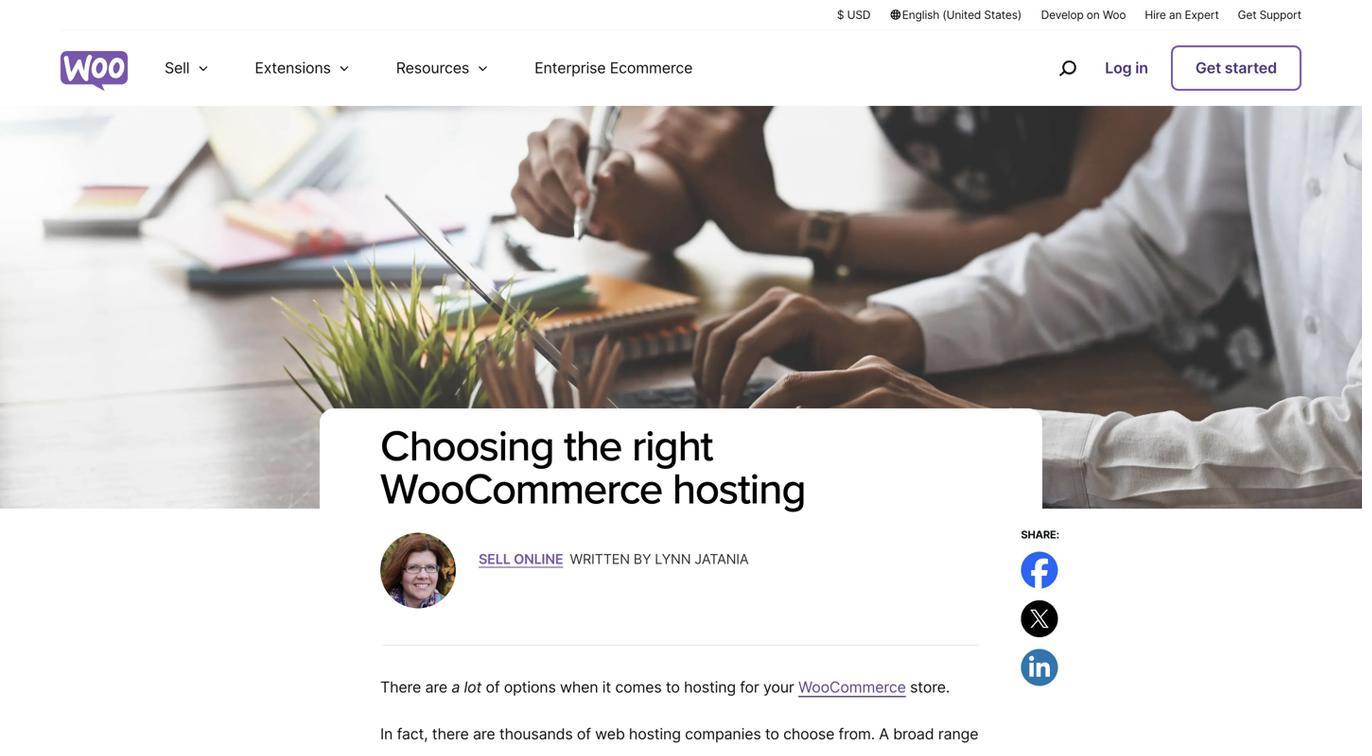 Task type: describe. For each thing, give the bounding box(es) containing it.
there
[[380, 678, 421, 697]]

get started link
[[1171, 45, 1302, 91]]

to for companies
[[765, 725, 779, 744]]

lot
[[464, 678, 482, 697]]

on
[[1087, 8, 1100, 22]]

sell for sell online .
[[479, 551, 511, 568]]

companies
[[685, 725, 761, 744]]

to for comes
[[666, 678, 680, 697]]

woo
[[1103, 8, 1126, 22]]

in
[[380, 725, 393, 744]]

sell online link
[[479, 551, 563, 568]]

extensions button
[[232, 30, 373, 106]]

usd
[[847, 8, 871, 22]]

woocommerce link
[[799, 678, 906, 697]]

when
[[560, 678, 598, 697]]

states)
[[984, 8, 1022, 22]]

resources
[[396, 59, 469, 77]]

a
[[879, 725, 889, 744]]

log in link
[[1098, 47, 1156, 89]]

an
[[1169, 8, 1182, 22]]

get support link
[[1238, 7, 1302, 23]]

get for get started
[[1196, 59, 1222, 77]]

online
[[514, 551, 563, 568]]

enterprise
[[535, 59, 606, 77]]

log in
[[1105, 59, 1149, 77]]

the
[[564, 421, 622, 469]]

of inside in fact, there are thousands of web hosting companies to choose from. a broad range
[[577, 725, 591, 744]]

jatania
[[695, 551, 749, 568]]

sell for sell
[[165, 59, 190, 77]]

fact,
[[397, 725, 428, 744]]

in
[[1136, 59, 1149, 77]]

web
[[595, 725, 625, 744]]

a
[[452, 678, 460, 697]]

hire an expert
[[1145, 8, 1219, 22]]

right
[[632, 421, 713, 469]]

english (united states)
[[902, 8, 1022, 22]]

get started
[[1196, 59, 1277, 77]]

there are a lot of options when it comes to hosting for your woocommerce store.
[[380, 678, 954, 697]]

resources button
[[373, 30, 512, 106]]

hire an expert link
[[1145, 7, 1219, 23]]

enterprise ecommerce link
[[512, 30, 716, 106]]

range
[[938, 725, 979, 744]]

get for get support
[[1238, 8, 1257, 22]]

hire
[[1145, 8, 1166, 22]]

english
[[902, 8, 940, 22]]

(united
[[943, 8, 981, 22]]

thousands
[[499, 725, 573, 744]]

expert
[[1185, 8, 1219, 22]]

1 vertical spatial hosting
[[684, 678, 736, 697]]

in fact, there are thousands of web hosting companies to choose from. a broad range
[[380, 725, 979, 746]]

for
[[740, 678, 759, 697]]



Task type: vqa. For each thing, say whether or not it's contained in the screenshot.
WRITTEN
yes



Task type: locate. For each thing, give the bounding box(es) containing it.
there
[[432, 725, 469, 744]]

extensions
[[255, 59, 331, 77]]

.
[[566, 550, 570, 568]]

share:
[[1021, 528, 1060, 541]]

english (united states) button
[[890, 7, 1023, 23]]

woocommerce up sell online .
[[380, 464, 663, 512]]

sell left the online
[[479, 551, 511, 568]]

0 horizontal spatial woocommerce
[[380, 464, 663, 512]]

1 horizontal spatial sell
[[479, 551, 511, 568]]

store.
[[910, 678, 950, 697]]

0 vertical spatial hosting
[[673, 464, 806, 512]]

get left the support
[[1238, 8, 1257, 22]]

0 horizontal spatial get
[[1196, 59, 1222, 77]]

hosting up "jatania"
[[673, 464, 806, 512]]

0 vertical spatial get
[[1238, 8, 1257, 22]]

1 vertical spatial to
[[765, 725, 779, 744]]

1 vertical spatial woocommerce
[[799, 678, 906, 697]]

develop on woo link
[[1041, 7, 1126, 23]]

of
[[486, 678, 500, 697], [577, 725, 591, 744]]

0 horizontal spatial sell
[[165, 59, 190, 77]]

woocommerce inside choosing the right woocommerce hosting
[[380, 464, 663, 512]]

woocommerce
[[380, 464, 663, 512], [799, 678, 906, 697]]

$ usd button
[[837, 7, 871, 23]]

sell inside sell online .
[[479, 551, 511, 568]]

0 horizontal spatial of
[[486, 678, 500, 697]]

log
[[1105, 59, 1132, 77]]

sell inside 'button'
[[165, 59, 190, 77]]

get inside service navigation menu element
[[1196, 59, 1222, 77]]

support
[[1260, 8, 1302, 22]]

0 vertical spatial to
[[666, 678, 680, 697]]

are right the "there" on the left
[[473, 725, 495, 744]]

choose
[[784, 725, 835, 744]]

1 horizontal spatial to
[[765, 725, 779, 744]]

hosting left for
[[684, 678, 736, 697]]

get left started
[[1196, 59, 1222, 77]]

to inside in fact, there are thousands of web hosting companies to choose from. a broad range
[[765, 725, 779, 744]]

woocommerce up from.
[[799, 678, 906, 697]]

choosing
[[380, 421, 554, 469]]

are
[[425, 678, 448, 697], [473, 725, 495, 744]]

choosing the right woocommerce hosting
[[380, 421, 806, 512]]

written by lynn jatania
[[570, 551, 749, 568]]

from.
[[839, 725, 875, 744]]

are left a
[[425, 678, 448, 697]]

service navigation menu element
[[1018, 37, 1302, 99]]

1 horizontal spatial of
[[577, 725, 591, 744]]

1 vertical spatial of
[[577, 725, 591, 744]]

lynn
[[655, 551, 691, 568]]

hosting inside choosing the right woocommerce hosting
[[673, 464, 806, 512]]

1 vertical spatial sell
[[479, 551, 511, 568]]

to left the choose
[[765, 725, 779, 744]]

0 vertical spatial of
[[486, 678, 500, 697]]

are inside in fact, there are thousands of web hosting companies to choose from. a broad range
[[473, 725, 495, 744]]

get
[[1238, 8, 1257, 22], [1196, 59, 1222, 77]]

woocommerce image
[[61, 51, 128, 91]]

your
[[764, 678, 795, 697]]

sell right woocommerce image in the left top of the page
[[165, 59, 190, 77]]

broad
[[893, 725, 934, 744]]

started
[[1225, 59, 1277, 77]]

0 vertical spatial sell
[[165, 59, 190, 77]]

ecommerce
[[610, 59, 693, 77]]

1 horizontal spatial woocommerce
[[799, 678, 906, 697]]

1 vertical spatial get
[[1196, 59, 1222, 77]]

hosting inside in fact, there are thousands of web hosting companies to choose from. a broad range
[[629, 725, 681, 744]]

sell
[[165, 59, 190, 77], [479, 551, 511, 568]]

develop on woo
[[1041, 8, 1126, 22]]

1 horizontal spatial get
[[1238, 8, 1257, 22]]

written
[[570, 551, 630, 568]]

hosting
[[673, 464, 806, 512], [684, 678, 736, 697], [629, 725, 681, 744]]

$
[[837, 8, 844, 22]]

1 horizontal spatial are
[[473, 725, 495, 744]]

search image
[[1052, 53, 1083, 83]]

$ usd
[[837, 8, 871, 22]]

0 horizontal spatial to
[[666, 678, 680, 697]]

enterprise ecommerce
[[535, 59, 693, 77]]

develop
[[1041, 8, 1084, 22]]

0 vertical spatial are
[[425, 678, 448, 697]]

2 vertical spatial hosting
[[629, 725, 681, 744]]

it
[[602, 678, 611, 697]]

sell online .
[[479, 550, 570, 568]]

by
[[634, 551, 651, 568]]

1 vertical spatial are
[[473, 725, 495, 744]]

to right comes
[[666, 678, 680, 697]]

hosting right web
[[629, 725, 681, 744]]

of left web
[[577, 725, 591, 744]]

options
[[504, 678, 556, 697]]

get support
[[1238, 8, 1302, 22]]

sell button
[[142, 30, 232, 106]]

0 vertical spatial woocommerce
[[380, 464, 663, 512]]

of right lot at bottom left
[[486, 678, 500, 697]]

to
[[666, 678, 680, 697], [765, 725, 779, 744]]

comes
[[615, 678, 662, 697]]

0 horizontal spatial are
[[425, 678, 448, 697]]



